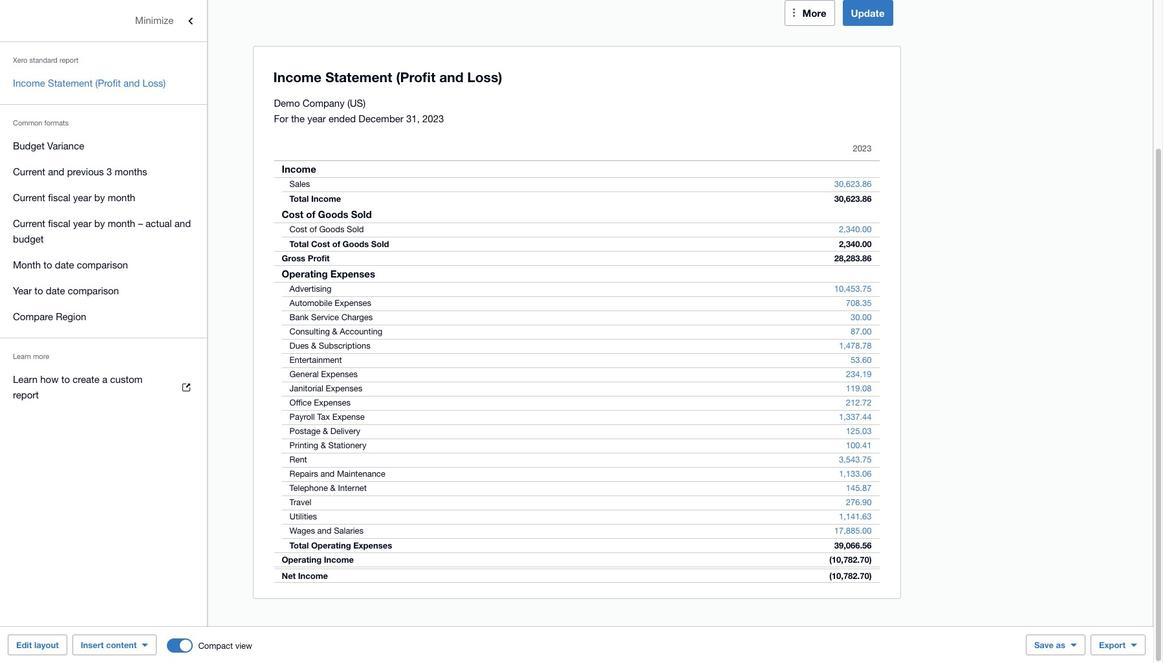 Task type: describe. For each thing, give the bounding box(es) containing it.
total for total income
[[290, 194, 309, 204]]

standard
[[29, 56, 58, 64]]

view
[[235, 641, 252, 651]]

current and previous 3 months link
[[0, 159, 207, 185]]

compact
[[198, 641, 233, 651]]

month
[[13, 260, 41, 271]]

edit
[[16, 640, 32, 650]]

53.60 link
[[843, 354, 880, 367]]

10,453.75
[[835, 284, 872, 294]]

compare
[[13, 311, 53, 322]]

for
[[274, 113, 288, 124]]

december
[[359, 113, 404, 124]]

charges
[[342, 313, 373, 322]]

operating expenses
[[282, 268, 375, 280]]

xero standard report
[[13, 56, 78, 64]]

a
[[102, 374, 108, 385]]

statement
[[48, 78, 93, 89]]

39,066.56
[[835, 540, 872, 551]]

1,337.44
[[839, 412, 872, 422]]

1 vertical spatial goods
[[319, 225, 345, 234]]

current for current fiscal year by month – actual and budget
[[13, 218, 45, 229]]

2023 inside report output element
[[853, 144, 872, 153]]

expenses for operating expenses
[[331, 268, 375, 280]]

2 vertical spatial sold
[[371, 239, 389, 249]]

expense
[[332, 412, 365, 422]]

53.60
[[851, 355, 872, 365]]

save
[[1035, 640, 1054, 650]]

printing & stationery
[[290, 441, 367, 450]]

10,453.75 link
[[827, 283, 880, 296]]

net income
[[282, 571, 328, 581]]

and for current and previous 3 months
[[48, 166, 64, 177]]

learn more
[[13, 353, 49, 360]]

date for year
[[46, 285, 65, 296]]

company
[[303, 98, 345, 109]]

by for current fiscal year by month – actual and budget
[[94, 218, 105, 229]]

insert content
[[81, 640, 137, 650]]

month to date comparison
[[13, 260, 128, 271]]

145.87 link
[[839, 482, 880, 495]]

save as
[[1035, 640, 1066, 650]]

comparison for year to date comparison
[[68, 285, 119, 296]]

internet
[[338, 483, 367, 493]]

report inside learn how to create a custom report
[[13, 390, 39, 401]]

operating for expenses
[[282, 268, 328, 280]]

1 vertical spatial cost
[[290, 225, 307, 234]]

and for wages and salaries
[[318, 526, 332, 536]]

content
[[106, 640, 137, 650]]

119.08 link
[[839, 383, 880, 395]]

learn for learn how to create a custom report
[[13, 374, 38, 385]]

ended
[[329, 113, 356, 124]]

janitorial
[[290, 384, 324, 394]]

custom
[[110, 374, 143, 385]]

234.19
[[846, 370, 872, 379]]

1 vertical spatial of
[[310, 225, 317, 234]]

1 2,340.00 from the top
[[839, 225, 872, 234]]

119.08
[[846, 384, 872, 394]]

subscriptions
[[319, 341, 371, 351]]

minimize
[[135, 15, 174, 26]]

145.87
[[846, 483, 872, 493]]

net
[[282, 571, 296, 581]]

compare region
[[13, 311, 86, 322]]

& for telephone
[[330, 483, 336, 493]]

save as button
[[1026, 635, 1086, 656]]

report output element
[[274, 137, 880, 583]]

2 30,623.86 from the top
[[835, 194, 872, 204]]

1,478.78
[[839, 341, 872, 351]]

budget variance link
[[0, 133, 207, 159]]

fiscal for current fiscal year by month
[[48, 192, 70, 203]]

postage & delivery
[[290, 427, 361, 436]]

30.00
[[851, 313, 872, 322]]

more button
[[785, 0, 835, 26]]

2 vertical spatial goods
[[343, 239, 369, 249]]

1 30,623.86 from the top
[[835, 179, 872, 189]]

total for total operating expenses
[[290, 540, 309, 551]]

0 vertical spatial report
[[59, 56, 78, 64]]

2,340.00 link
[[832, 223, 880, 236]]

–
[[138, 218, 143, 229]]

year for current fiscal year by month
[[73, 192, 92, 203]]

month to date comparison link
[[0, 252, 207, 278]]

28,283.86
[[835, 253, 872, 263]]

utilities
[[290, 512, 317, 522]]

17,885.00 link
[[827, 525, 880, 538]]

1 vertical spatial cost of goods sold
[[290, 225, 364, 234]]

operating income
[[282, 555, 354, 565]]

automobile expenses
[[290, 298, 371, 308]]

layout
[[34, 640, 59, 650]]

minimize button
[[0, 8, 207, 34]]

0 vertical spatial cost
[[282, 208, 304, 220]]

income for net income
[[298, 571, 328, 581]]

export button
[[1091, 635, 1146, 656]]

profit
[[308, 253, 330, 263]]

sales
[[290, 179, 310, 189]]

month for current fiscal year by month
[[108, 192, 135, 203]]

3
[[107, 166, 112, 177]]

maintenance
[[337, 469, 386, 479]]

operating for income
[[282, 555, 322, 565]]

2 vertical spatial of
[[332, 239, 340, 249]]

current for current fiscal year by month
[[13, 192, 45, 203]]

consulting & accounting
[[290, 327, 383, 337]]

to inside learn how to create a custom report
[[61, 374, 70, 385]]

compact view
[[198, 641, 252, 651]]

stationery
[[328, 441, 367, 450]]

income for total income
[[311, 194, 341, 204]]

17,885.00
[[835, 526, 872, 536]]

budget
[[13, 234, 44, 245]]

update
[[851, 7, 885, 19]]



Task type: locate. For each thing, give the bounding box(es) containing it.
expenses up charges
[[335, 298, 371, 308]]

compare region link
[[0, 304, 207, 330]]

2,340.00
[[839, 225, 872, 234], [839, 239, 872, 249]]

0 vertical spatial month
[[108, 192, 135, 203]]

30,623.86
[[835, 179, 872, 189], [835, 194, 872, 204]]

year to date comparison link
[[0, 278, 207, 304]]

expenses down general expenses at the bottom
[[326, 384, 363, 394]]

current fiscal year by month link
[[0, 185, 207, 211]]

to right "month"
[[44, 260, 52, 271]]

1 vertical spatial 2023
[[853, 144, 872, 153]]

current
[[13, 166, 45, 177], [13, 192, 45, 203], [13, 218, 45, 229]]

1 current from the top
[[13, 166, 45, 177]]

date for month
[[55, 260, 74, 271]]

& for consulting
[[332, 327, 338, 337]]

wages and salaries
[[290, 526, 364, 536]]

2 vertical spatial total
[[290, 540, 309, 551]]

current inside current fiscal year by month link
[[13, 192, 45, 203]]

30.00 link
[[843, 311, 880, 324]]

1,478.78 link
[[832, 340, 880, 353]]

salaries
[[334, 526, 364, 536]]

1 horizontal spatial report
[[59, 56, 78, 64]]

income up sales
[[282, 163, 316, 175]]

year down current and previous 3 months
[[73, 192, 92, 203]]

fiscal inside current fiscal year by month – actual and budget
[[48, 218, 70, 229]]

&
[[332, 327, 338, 337], [311, 341, 317, 351], [323, 427, 328, 436], [321, 441, 326, 450], [330, 483, 336, 493]]

total down sales
[[290, 194, 309, 204]]

(profit
[[95, 78, 121, 89]]

cost down total income
[[282, 208, 304, 220]]

total for total cost of goods sold
[[290, 239, 309, 249]]

fiscal
[[48, 192, 70, 203], [48, 218, 70, 229]]

1 vertical spatial 30,623.86
[[835, 194, 872, 204]]

708.35 link
[[839, 297, 880, 310]]

expenses down total cost of goods sold on the top left
[[331, 268, 375, 280]]

office
[[290, 398, 312, 408]]

operating down gross profit at the top of page
[[282, 268, 328, 280]]

months
[[115, 166, 147, 177]]

3 current from the top
[[13, 218, 45, 229]]

fiscal for current fiscal year by month – actual and budget
[[48, 218, 70, 229]]

previous
[[67, 166, 104, 177]]

100.41 link
[[839, 439, 880, 452]]

0 vertical spatial 2,340.00
[[839, 225, 872, 234]]

1,133.06 link
[[832, 468, 880, 481]]

gross
[[282, 253, 306, 263]]

telephone
[[290, 483, 328, 493]]

2 vertical spatial current
[[13, 218, 45, 229]]

1 vertical spatial current
[[13, 192, 45, 203]]

30,623.86 down 30,623.86 link
[[835, 194, 872, 204]]

learn how to create a custom report link
[[0, 367, 207, 408]]

2 vertical spatial to
[[61, 374, 70, 385]]

cost of goods sold
[[282, 208, 372, 220], [290, 225, 364, 234]]

income down xero
[[13, 78, 45, 89]]

more
[[33, 353, 49, 360]]

bank
[[290, 313, 309, 322]]

0 vertical spatial total
[[290, 194, 309, 204]]

of up profit
[[310, 225, 317, 234]]

1,141.63 link
[[832, 511, 880, 524]]

1 month from the top
[[108, 192, 135, 203]]

year down company
[[308, 113, 326, 124]]

708.35
[[846, 298, 872, 308]]

1 vertical spatial report
[[13, 390, 39, 401]]

learn
[[13, 353, 31, 360], [13, 374, 38, 385]]

report up statement on the top left of page
[[59, 56, 78, 64]]

by down current fiscal year by month link
[[94, 218, 105, 229]]

budget
[[13, 140, 45, 151]]

current for current and previous 3 months
[[13, 166, 45, 177]]

date up compare region
[[46, 285, 65, 296]]

cost up gross
[[290, 225, 307, 234]]

2 (10,782.70) from the top
[[830, 571, 872, 581]]

xero
[[13, 56, 27, 64]]

and up total operating expenses
[[318, 526, 332, 536]]

by for current fiscal year by month
[[94, 192, 105, 203]]

expenses up janitorial expenses
[[321, 370, 358, 379]]

bank service charges
[[290, 313, 373, 322]]

goods down total income
[[318, 208, 349, 220]]

0 vertical spatial by
[[94, 192, 105, 203]]

learn inside learn how to create a custom report
[[13, 374, 38, 385]]

goods up operating expenses
[[343, 239, 369, 249]]

2 vertical spatial year
[[73, 218, 92, 229]]

month down the months
[[108, 192, 135, 203]]

0 vertical spatial goods
[[318, 208, 349, 220]]

common formats
[[13, 119, 69, 127]]

1 vertical spatial month
[[108, 218, 135, 229]]

current fiscal year by month – actual and budget link
[[0, 211, 207, 252]]

and inside current fiscal year by month – actual and budget
[[175, 218, 191, 229]]

learn down learn more
[[13, 374, 38, 385]]

income statement (profit and loss)
[[13, 78, 166, 89]]

0 vertical spatial current
[[13, 166, 45, 177]]

total up gross
[[290, 239, 309, 249]]

report down learn more
[[13, 390, 39, 401]]

(10,782.70) for operating income
[[830, 555, 872, 565]]

1 vertical spatial sold
[[347, 225, 364, 234]]

& for printing
[[321, 441, 326, 450]]

1,337.44 link
[[832, 411, 880, 424]]

125.03
[[846, 427, 872, 436]]

1 vertical spatial total
[[290, 239, 309, 249]]

1,133.06
[[839, 469, 872, 479]]

1,141.63
[[839, 512, 872, 522]]

income
[[13, 78, 45, 89], [282, 163, 316, 175], [311, 194, 341, 204], [324, 555, 354, 565], [298, 571, 328, 581]]

& down payroll tax expense
[[323, 427, 328, 436]]

and up telephone & internet
[[321, 469, 335, 479]]

0 horizontal spatial 2023
[[423, 113, 444, 124]]

1 vertical spatial year
[[73, 192, 92, 203]]

of up operating expenses
[[332, 239, 340, 249]]

0 vertical spatial date
[[55, 260, 74, 271]]

cost of goods sold up total cost of goods sold on the top left
[[290, 225, 364, 234]]

learn left more
[[13, 353, 31, 360]]

month
[[108, 192, 135, 203], [108, 218, 135, 229]]

1 by from the top
[[94, 192, 105, 203]]

(10,782.70) for net income
[[830, 571, 872, 581]]

region
[[56, 311, 86, 322]]

of
[[306, 208, 315, 220], [310, 225, 317, 234], [332, 239, 340, 249]]

office expenses
[[290, 398, 351, 408]]

0 vertical spatial year
[[308, 113, 326, 124]]

0 vertical spatial learn
[[13, 353, 31, 360]]

month inside current fiscal year by month – actual and budget
[[108, 218, 135, 229]]

and left loss)
[[124, 78, 140, 89]]

& down bank service charges
[[332, 327, 338, 337]]

fiscal down current and previous 3 months
[[48, 192, 70, 203]]

2023 inside demo company (us) for the year ended december 31, 2023
[[423, 113, 444, 124]]

to for year
[[35, 285, 43, 296]]

current inside the current and previous 3 months link
[[13, 166, 45, 177]]

2 vertical spatial cost
[[311, 239, 330, 249]]

0 vertical spatial 30,623.86
[[835, 179, 872, 189]]

year inside current fiscal year by month – actual and budget
[[73, 218, 92, 229]]

common
[[13, 119, 42, 127]]

repairs and maintenance
[[290, 469, 386, 479]]

budget variance
[[13, 140, 84, 151]]

entertainment
[[290, 355, 342, 365]]

0 horizontal spatial to
[[35, 285, 43, 296]]

operating up net income
[[282, 555, 322, 565]]

2 by from the top
[[94, 218, 105, 229]]

2 2,340.00 from the top
[[839, 239, 872, 249]]

to right how
[[61, 374, 70, 385]]

sold
[[351, 208, 372, 220], [347, 225, 364, 234], [371, 239, 389, 249]]

2 total from the top
[[290, 239, 309, 249]]

year for current fiscal year by month – actual and budget
[[73, 218, 92, 229]]

0 vertical spatial (10,782.70)
[[830, 555, 872, 565]]

total operating expenses
[[290, 540, 392, 551]]

more
[[803, 7, 827, 19]]

by inside current fiscal year by month – actual and budget
[[94, 218, 105, 229]]

Report title field
[[270, 63, 875, 93]]

1 vertical spatial learn
[[13, 374, 38, 385]]

cost of goods sold down total income
[[282, 208, 372, 220]]

automobile
[[290, 298, 332, 308]]

0 vertical spatial comparison
[[77, 260, 128, 271]]

fiscal down the current fiscal year by month
[[48, 218, 70, 229]]

2023 right 31,
[[423, 113, 444, 124]]

0 horizontal spatial report
[[13, 390, 39, 401]]

actual
[[146, 218, 172, 229]]

total income
[[290, 194, 341, 204]]

2 learn from the top
[[13, 374, 38, 385]]

to for month
[[44, 260, 52, 271]]

0 vertical spatial sold
[[351, 208, 372, 220]]

& down repairs and maintenance
[[330, 483, 336, 493]]

2 vertical spatial operating
[[282, 555, 322, 565]]

month for current fiscal year by month – actual and budget
[[108, 218, 135, 229]]

and for repairs and maintenance
[[321, 469, 335, 479]]

expenses down salaries in the bottom of the page
[[353, 540, 392, 551]]

income up total cost of goods sold on the top left
[[311, 194, 341, 204]]

income inside income statement (profit and loss) link
[[13, 78, 45, 89]]

expenses for automobile expenses
[[335, 298, 371, 308]]

operating down wages and salaries
[[311, 540, 351, 551]]

dues & subscriptions
[[290, 341, 371, 351]]

gross profit
[[282, 253, 330, 263]]

expenses up payroll tax expense
[[314, 398, 351, 408]]

by
[[94, 192, 105, 203], [94, 218, 105, 229]]

service
[[311, 313, 339, 322]]

0 vertical spatial operating
[[282, 268, 328, 280]]

276.90 link
[[839, 496, 880, 509]]

1 vertical spatial fiscal
[[48, 218, 70, 229]]

2023 up 30,623.86 link
[[853, 144, 872, 153]]

rent
[[290, 455, 307, 465]]

& up 'entertainment'
[[311, 341, 317, 351]]

cost up profit
[[311, 239, 330, 249]]

0 vertical spatial fiscal
[[48, 192, 70, 203]]

loss)
[[143, 78, 166, 89]]

telephone & internet
[[290, 483, 367, 493]]

repairs
[[290, 469, 318, 479]]

1 total from the top
[[290, 194, 309, 204]]

comparison for month to date comparison
[[77, 260, 128, 271]]

2,340.00 down 2,340.00 link
[[839, 239, 872, 249]]

1 horizontal spatial 2023
[[853, 144, 872, 153]]

by down the current and previous 3 months link
[[94, 192, 105, 203]]

income for operating income
[[324, 555, 354, 565]]

comparison down 'month to date comparison' link
[[68, 285, 119, 296]]

to right year
[[35, 285, 43, 296]]

1 learn from the top
[[13, 353, 31, 360]]

2 current from the top
[[13, 192, 45, 203]]

1 vertical spatial to
[[35, 285, 43, 296]]

and right actual
[[175, 218, 191, 229]]

2 fiscal from the top
[[48, 218, 70, 229]]

212.72
[[846, 398, 872, 408]]

1 horizontal spatial to
[[44, 260, 52, 271]]

tax
[[317, 412, 330, 422]]

(us)
[[347, 98, 366, 109]]

1 vertical spatial (10,782.70)
[[830, 571, 872, 581]]

general expenses
[[290, 370, 358, 379]]

1 vertical spatial date
[[46, 285, 65, 296]]

total down wages
[[290, 540, 309, 551]]

30,623.86 up 2,340.00 link
[[835, 179, 872, 189]]

year inside demo company (us) for the year ended december 31, 2023
[[308, 113, 326, 124]]

expenses for general expenses
[[321, 370, 358, 379]]

current inside current fiscal year by month – actual and budget
[[13, 218, 45, 229]]

& for dues
[[311, 341, 317, 351]]

demo
[[274, 98, 300, 109]]

1 (10,782.70) from the top
[[830, 555, 872, 565]]

1 vertical spatial operating
[[311, 540, 351, 551]]

insert
[[81, 640, 104, 650]]

expenses for janitorial expenses
[[326, 384, 363, 394]]

212.72 link
[[839, 397, 880, 410]]

and down budget variance
[[48, 166, 64, 177]]

0 vertical spatial of
[[306, 208, 315, 220]]

month left –
[[108, 218, 135, 229]]

0 vertical spatial cost of goods sold
[[282, 208, 372, 220]]

formats
[[44, 119, 69, 127]]

3 total from the top
[[290, 540, 309, 551]]

payroll tax expense
[[290, 412, 365, 422]]

year down the current fiscal year by month
[[73, 218, 92, 229]]

234.19 link
[[839, 368, 880, 381]]

advertising
[[290, 284, 332, 294]]

2 month from the top
[[108, 218, 135, 229]]

1 vertical spatial comparison
[[68, 285, 119, 296]]

the
[[291, 113, 305, 124]]

accounting
[[340, 327, 383, 337]]

1 fiscal from the top
[[48, 192, 70, 203]]

2 horizontal spatial to
[[61, 374, 70, 385]]

& for postage
[[323, 427, 328, 436]]

postage
[[290, 427, 321, 436]]

income down "operating income"
[[298, 571, 328, 581]]

income down total operating expenses
[[324, 555, 354, 565]]

variance
[[47, 140, 84, 151]]

0 vertical spatial to
[[44, 260, 52, 271]]

1 vertical spatial by
[[94, 218, 105, 229]]

learn for learn more
[[13, 353, 31, 360]]

(10,782.70)
[[830, 555, 872, 565], [830, 571, 872, 581]]

0 vertical spatial 2023
[[423, 113, 444, 124]]

comparison up year to date comparison link
[[77, 260, 128, 271]]

of down total income
[[306, 208, 315, 220]]

current and previous 3 months
[[13, 166, 147, 177]]

1 vertical spatial 2,340.00
[[839, 239, 872, 249]]

276.90
[[846, 498, 872, 507]]

to
[[44, 260, 52, 271], [35, 285, 43, 296], [61, 374, 70, 385]]

expenses for office expenses
[[314, 398, 351, 408]]

& down 'postage & delivery'
[[321, 441, 326, 450]]

2,340.00 up 28,283.86
[[839, 225, 872, 234]]

goods up total cost of goods sold on the top left
[[319, 225, 345, 234]]

date up year to date comparison
[[55, 260, 74, 271]]



Task type: vqa. For each thing, say whether or not it's contained in the screenshot.
'BANNER'
no



